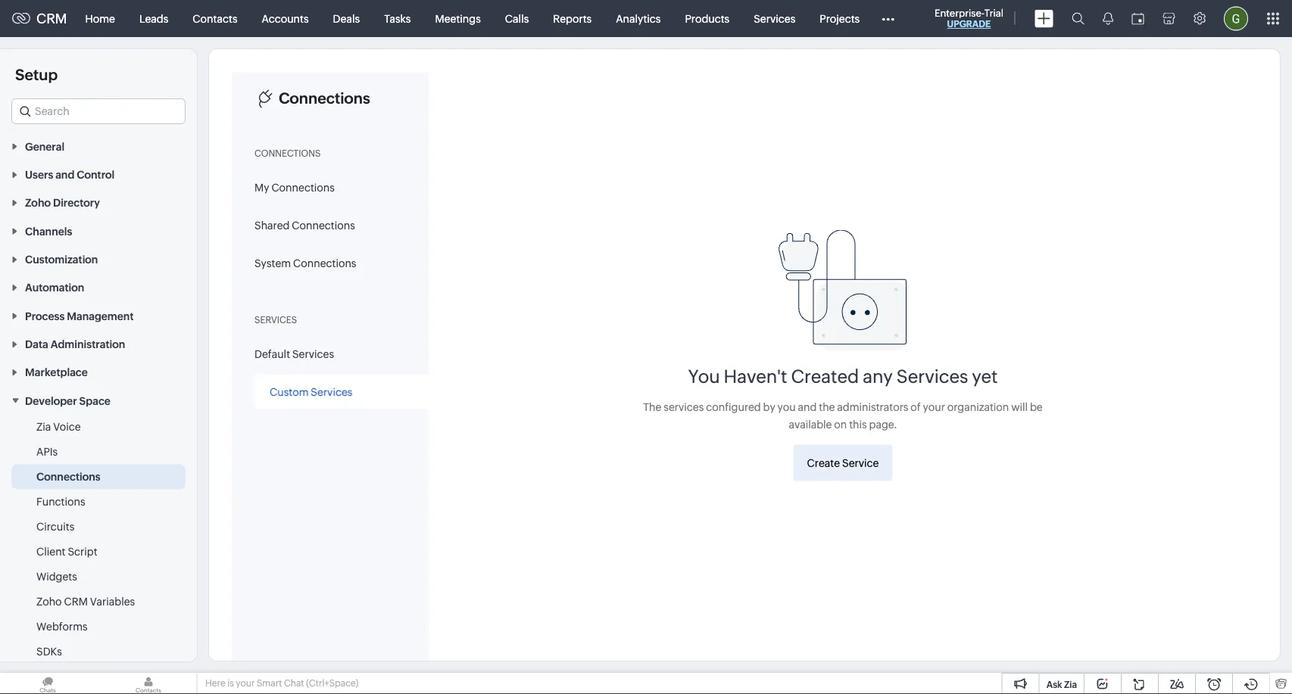 Task type: describe. For each thing, give the bounding box(es) containing it.
webforms link
[[36, 619, 88, 634]]

services inside the services link
[[754, 13, 796, 25]]

services right custom
[[311, 386, 353, 398]]

profile image
[[1224, 6, 1249, 31]]

developer space
[[25, 395, 111, 407]]

will
[[1012, 402, 1028, 414]]

created
[[791, 366, 859, 388]]

zoho crm variables link
[[36, 594, 135, 609]]

here
[[205, 679, 226, 689]]

and inside 'dropdown button'
[[55, 169, 75, 181]]

channels button
[[0, 217, 197, 245]]

chat
[[284, 679, 304, 689]]

apis link
[[36, 444, 58, 459]]

1 horizontal spatial zia
[[1065, 680, 1077, 690]]

deals
[[333, 13, 360, 25]]

script
[[68, 546, 97, 558]]

of
[[911, 402, 921, 414]]

system connections
[[255, 257, 356, 269]]

channels
[[25, 225, 72, 237]]

customization button
[[0, 245, 197, 273]]

smart
[[257, 679, 282, 689]]

and inside the services configured by you and the administrators of your organization will be available on this page.
[[798, 402, 817, 414]]

contacts link
[[181, 0, 250, 37]]

create
[[807, 457, 840, 469]]

be
[[1030, 402, 1043, 414]]

home
[[85, 13, 115, 25]]

products link
[[673, 0, 742, 37]]

users and control button
[[0, 160, 197, 188]]

contacts
[[193, 13, 238, 25]]

automation
[[25, 282, 84, 294]]

you haven't created any services yet
[[688, 366, 998, 388]]

organization
[[948, 402, 1010, 414]]

customization
[[25, 254, 98, 266]]

management
[[67, 310, 134, 322]]

here is your smart chat (ctrl+space)
[[205, 679, 359, 689]]

the
[[644, 402, 662, 414]]

tasks link
[[372, 0, 423, 37]]

client
[[36, 546, 66, 558]]

your inside the services configured by you and the administrators of your organization will be available on this page.
[[923, 402, 946, 414]]

the services configured by you and the administrators of your organization will be available on this page.
[[644, 402, 1043, 431]]

setup
[[15, 66, 58, 83]]

this
[[850, 419, 867, 431]]

zoho for zoho crm variables
[[36, 596, 62, 608]]

accounts link
[[250, 0, 321, 37]]

services link
[[742, 0, 808, 37]]

home link
[[73, 0, 127, 37]]

service
[[843, 457, 879, 469]]

marketplace
[[25, 367, 88, 379]]

widgets
[[36, 571, 77, 583]]

any
[[863, 366, 893, 388]]

control
[[77, 169, 115, 181]]

zoho directory button
[[0, 188, 197, 217]]

upgrade
[[948, 19, 991, 29]]

products
[[685, 13, 730, 25]]

search image
[[1072, 12, 1085, 25]]

connections inside developer space region
[[36, 471, 101, 483]]

profile element
[[1215, 0, 1258, 37]]

general
[[25, 140, 65, 153]]

enterprise-trial upgrade
[[935, 7, 1004, 29]]

directory
[[53, 197, 100, 209]]

developer space button
[[0, 386, 197, 415]]

administration
[[50, 338, 125, 351]]

circuits
[[36, 521, 74, 533]]

0 vertical spatial crm
[[36, 11, 67, 26]]

leads link
[[127, 0, 181, 37]]

my connections
[[255, 181, 335, 194]]

client script link
[[36, 544, 97, 559]]

marketplace button
[[0, 358, 197, 386]]

variables
[[90, 596, 135, 608]]

data administration
[[25, 338, 125, 351]]

developer space region
[[0, 415, 197, 665]]

projects
[[820, 13, 860, 25]]

services
[[664, 402, 704, 414]]

general button
[[0, 132, 197, 160]]

process
[[25, 310, 65, 322]]

contacts image
[[101, 674, 196, 695]]

(ctrl+space)
[[306, 679, 359, 689]]

space
[[79, 395, 111, 407]]

crm inside developer space region
[[64, 596, 88, 608]]



Task type: vqa. For each thing, say whether or not it's contained in the screenshot.
Size image
no



Task type: locate. For each thing, give the bounding box(es) containing it.
your right of
[[923, 402, 946, 414]]

analytics
[[616, 13, 661, 25]]

0 vertical spatial and
[[55, 169, 75, 181]]

calls
[[505, 13, 529, 25]]

your right the is
[[236, 679, 255, 689]]

1 vertical spatial zia
[[1065, 680, 1077, 690]]

zia inside developer space region
[[36, 421, 51, 433]]

zia voice
[[36, 421, 81, 433]]

functions
[[36, 496, 85, 508]]

0 vertical spatial zia
[[36, 421, 51, 433]]

analytics link
[[604, 0, 673, 37]]

sdks link
[[36, 644, 62, 659]]

custom services
[[270, 386, 353, 398]]

by
[[763, 402, 776, 414]]

0 horizontal spatial your
[[236, 679, 255, 689]]

crm link
[[12, 11, 67, 26]]

circuits link
[[36, 519, 74, 534]]

custom
[[270, 386, 309, 398]]

crm
[[36, 11, 67, 26], [64, 596, 88, 608]]

process management button
[[0, 302, 197, 330]]

sdks
[[36, 646, 62, 658]]

developer
[[25, 395, 77, 407]]

data administration button
[[0, 330, 197, 358]]

services up default
[[255, 315, 297, 325]]

you
[[688, 366, 720, 388]]

administrators
[[838, 402, 909, 414]]

the
[[819, 402, 835, 414]]

users and control
[[25, 169, 115, 181]]

voice
[[53, 421, 81, 433]]

reports
[[553, 13, 592, 25]]

create service
[[807, 457, 879, 469]]

my
[[255, 181, 269, 194]]

1 vertical spatial zoho
[[36, 596, 62, 608]]

create menu image
[[1035, 9, 1054, 28]]

1 vertical spatial your
[[236, 679, 255, 689]]

calls link
[[493, 0, 541, 37]]

0 vertical spatial zoho
[[25, 197, 51, 209]]

calendar image
[[1132, 13, 1145, 25]]

services up custom services
[[292, 348, 334, 360]]

chats image
[[0, 674, 95, 695]]

ask
[[1047, 680, 1063, 690]]

shared connections
[[255, 219, 355, 231]]

haven't
[[724, 366, 788, 388]]

system
[[255, 257, 291, 269]]

zoho crm variables
[[36, 596, 135, 608]]

widgets link
[[36, 569, 77, 584]]

zia left voice at the bottom left of page
[[36, 421, 51, 433]]

zoho inside dropdown button
[[25, 197, 51, 209]]

leads
[[139, 13, 168, 25]]

apis
[[36, 446, 58, 458]]

enterprise-
[[935, 7, 985, 19]]

services up of
[[897, 366, 969, 388]]

zoho down users
[[25, 197, 51, 209]]

data
[[25, 338, 48, 351]]

1 vertical spatial and
[[798, 402, 817, 414]]

signals image
[[1103, 12, 1114, 25]]

None field
[[11, 99, 186, 124]]

1 horizontal spatial your
[[923, 402, 946, 414]]

0 horizontal spatial zia
[[36, 421, 51, 433]]

yet
[[972, 366, 998, 388]]

client script
[[36, 546, 97, 558]]

create menu element
[[1026, 0, 1063, 37]]

meetings link
[[423, 0, 493, 37]]

crm up webforms
[[64, 596, 88, 608]]

1 horizontal spatial and
[[798, 402, 817, 414]]

page.
[[870, 419, 898, 431]]

0 horizontal spatial and
[[55, 169, 75, 181]]

zoho directory
[[25, 197, 100, 209]]

meetings
[[435, 13, 481, 25]]

Search text field
[[12, 99, 185, 124]]

ask zia
[[1047, 680, 1077, 690]]

projects link
[[808, 0, 872, 37]]

functions link
[[36, 494, 85, 509]]

users
[[25, 169, 53, 181]]

signals element
[[1094, 0, 1123, 37]]

default
[[255, 348, 290, 360]]

0 vertical spatial your
[[923, 402, 946, 414]]

available
[[789, 419, 832, 431]]

configured
[[706, 402, 761, 414]]

your
[[923, 402, 946, 414], [236, 679, 255, 689]]

deals link
[[321, 0, 372, 37]]

Other Modules field
[[872, 6, 905, 31]]

webforms
[[36, 621, 88, 633]]

tasks
[[384, 13, 411, 25]]

1 vertical spatial crm
[[64, 596, 88, 608]]

trial
[[985, 7, 1004, 19]]

zoho
[[25, 197, 51, 209], [36, 596, 62, 608]]

zoho down widgets link
[[36, 596, 62, 608]]

shared
[[255, 219, 290, 231]]

crm left home link
[[36, 11, 67, 26]]

connections link
[[36, 469, 101, 484]]

zoho for zoho directory
[[25, 197, 51, 209]]

zoho inside developer space region
[[36, 596, 62, 608]]

search element
[[1063, 0, 1094, 37]]

and right users
[[55, 169, 75, 181]]

zia right ask
[[1065, 680, 1077, 690]]

reports link
[[541, 0, 604, 37]]

and up available
[[798, 402, 817, 414]]

services left projects link
[[754, 13, 796, 25]]



